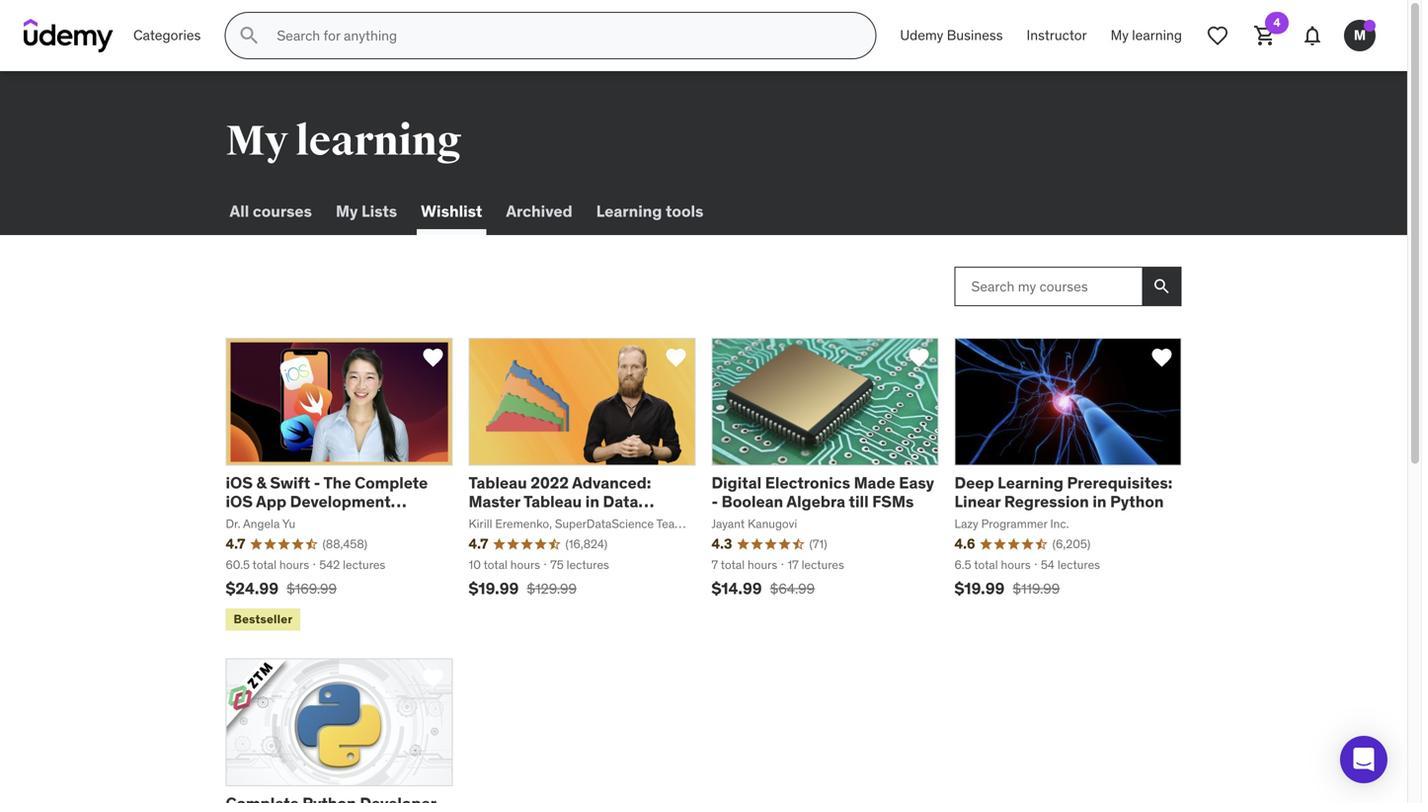 Task type: vqa. For each thing, say whether or not it's contained in the screenshot.
all courses
yes



Task type: describe. For each thing, give the bounding box(es) containing it.
lectures for deep learning prerequisites: linear regression in python
[[1058, 557, 1101, 572]]

the
[[323, 473, 351, 493]]

lists
[[362, 201, 397, 221]]

remove from wishlist image for deep
[[1150, 346, 1174, 369]]

tools
[[666, 201, 704, 221]]

- inside ios & swift - the complete ios app development bootcamp
[[314, 473, 320, 493]]

remove from wishlist image for digital
[[907, 346, 931, 369]]

$24.99
[[226, 579, 279, 599]]

1 horizontal spatial my learning
[[1111, 26, 1182, 44]]

linear
[[955, 492, 1001, 512]]

hours for tableau 2022 advanced: master tableau in data science
[[511, 557, 540, 572]]

Search my courses text field
[[955, 267, 1142, 306]]

$129.99
[[527, 580, 577, 598]]

learning tools link
[[592, 188, 708, 235]]

my for my learning link
[[1111, 26, 1129, 44]]

search image
[[1152, 277, 1172, 296]]

master
[[469, 492, 521, 512]]

all
[[230, 201, 249, 221]]

4
[[1274, 15, 1281, 30]]

75
[[550, 557, 564, 572]]

$119.99
[[1013, 580, 1060, 598]]

(16,824)
[[566, 536, 608, 552]]

1 remove from wishlist image from the left
[[664, 346, 688, 369]]

total for deep learning prerequisites: linear regression in python
[[974, 557, 998, 572]]

6205 reviews element
[[1053, 536, 1091, 553]]

lectures for tableau 2022 advanced: master tableau in data science
[[567, 557, 609, 572]]

10 total hours
[[469, 557, 540, 572]]

electronics
[[765, 473, 851, 493]]

prerequisites:
[[1067, 473, 1173, 493]]

4.3
[[712, 535, 733, 553]]

science
[[469, 511, 529, 531]]

dr.
[[226, 516, 240, 531]]

learning tools
[[596, 201, 704, 221]]

deep
[[955, 473, 994, 493]]

total for ios & swift - the complete ios app development bootcamp
[[253, 557, 277, 572]]

in for tableau
[[586, 492, 600, 512]]

total for digital electronics made easy - boolean algebra till fsms
[[721, 557, 745, 572]]

88458 reviews element
[[323, 536, 368, 553]]

superdatascience
[[555, 516, 654, 531]]

deep learning prerequisites: linear regression in python link
[[955, 473, 1173, 512]]

courses
[[253, 201, 312, 221]]

wishlist link
[[417, 188, 486, 235]]

10
[[469, 557, 481, 572]]

boolean
[[722, 492, 784, 512]]

archived link
[[502, 188, 577, 235]]

my learning link
[[1099, 12, 1194, 59]]

tableau 2022 advanced: master tableau in data science
[[469, 473, 651, 531]]

instructor link
[[1015, 12, 1099, 59]]

wishlist image
[[1206, 24, 1230, 47]]

jayant
[[712, 516, 745, 531]]

regression
[[1005, 492, 1089, 512]]

kanugovi
[[748, 516, 797, 531]]

yu
[[282, 516, 296, 531]]

complete
[[355, 473, 428, 493]]

kirill
[[469, 516, 492, 531]]

2 remove from wishlist image from the top
[[421, 666, 445, 690]]

$169.99
[[287, 580, 337, 598]]

advanced:
[[572, 473, 651, 493]]

my for my lists link
[[336, 201, 358, 221]]

60.5 total hours
[[226, 557, 309, 572]]

eremenko,
[[495, 516, 552, 531]]

digital electronics made easy - boolean algebra till fsms link
[[712, 473, 935, 512]]

digital
[[712, 473, 762, 493]]

$24.99 $169.99
[[226, 579, 337, 599]]

dr. angela yu
[[226, 516, 296, 531]]

deep learning prerequisites: linear regression in python lazy programmer inc.
[[955, 473, 1173, 531]]

1 vertical spatial learning
[[296, 116, 462, 167]]

$19.99 $119.99
[[955, 579, 1060, 599]]

angela
[[243, 516, 280, 531]]

shopping cart with 4 items image
[[1254, 24, 1277, 47]]

ios & swift - the complete ios app development bootcamp link
[[226, 473, 428, 531]]

total for tableau 2022 advanced: master tableau in data science
[[484, 557, 508, 572]]

(6,205)
[[1053, 536, 1091, 552]]

0 horizontal spatial my
[[226, 116, 288, 167]]

fsms
[[872, 492, 914, 512]]

all courses
[[230, 201, 312, 221]]

digital electronics made easy - boolean algebra till fsms jayant kanugovi
[[712, 473, 935, 531]]

$14.99 $64.99
[[712, 579, 815, 599]]

542 lectures
[[319, 557, 386, 572]]

- inside digital electronics made easy - boolean algebra till fsms jayant kanugovi
[[712, 492, 718, 512]]

bootcamp
[[226, 511, 304, 531]]

instructor
[[1027, 26, 1087, 44]]

54 lectures
[[1041, 557, 1101, 572]]

16824 reviews element
[[566, 536, 608, 553]]

my lists
[[336, 201, 397, 221]]

easy
[[899, 473, 935, 493]]

(71)
[[810, 536, 827, 552]]

lazy
[[955, 516, 979, 531]]

542
[[319, 557, 340, 572]]



Task type: locate. For each thing, give the bounding box(es) containing it.
1 vertical spatial learning
[[998, 473, 1064, 493]]

17
[[788, 557, 799, 572]]

hours for digital electronics made easy - boolean algebra till fsms
[[748, 557, 778, 572]]

m
[[1354, 26, 1366, 44]]

algebra
[[787, 492, 846, 512]]

7
[[712, 557, 718, 572]]

development
[[290, 492, 391, 512]]

0 vertical spatial remove from wishlist image
[[421, 346, 445, 369]]

total right 7
[[721, 557, 745, 572]]

made
[[854, 473, 896, 493]]

4 link
[[1242, 12, 1289, 59]]

in
[[586, 492, 600, 512], [1093, 492, 1107, 512]]

hours for ios & swift - the complete ios app development bootcamp
[[279, 557, 309, 572]]

2 ios from the top
[[226, 492, 253, 512]]

python
[[1110, 492, 1164, 512]]

0 vertical spatial learning
[[596, 201, 662, 221]]

hours for deep learning prerequisites: linear regression in python
[[1001, 557, 1031, 572]]

2 total from the left
[[484, 557, 508, 572]]

remove from wishlist image
[[421, 346, 445, 369], [421, 666, 445, 690]]

1 total from the left
[[253, 557, 277, 572]]

m link
[[1337, 12, 1384, 59]]

archived
[[506, 201, 573, 221]]

1 horizontal spatial in
[[1093, 492, 1107, 512]]

learning up lists
[[296, 116, 462, 167]]

$19.99 for deep learning prerequisites: linear regression in python
[[955, 579, 1005, 599]]

categories button
[[122, 12, 213, 59]]

in inside deep learning prerequisites: linear regression in python lazy programmer inc.
[[1093, 492, 1107, 512]]

in up 'superdatascience'
[[586, 492, 600, 512]]

my up the all courses
[[226, 116, 288, 167]]

$19.99 down '10 total hours'
[[469, 579, 519, 599]]

$19.99 $129.99
[[469, 579, 577, 599]]

1 vertical spatial my
[[226, 116, 288, 167]]

2 in from the left
[[1093, 492, 1107, 512]]

7 total hours
[[712, 557, 778, 572]]

total
[[253, 557, 277, 572], [484, 557, 508, 572], [721, 557, 745, 572], [974, 557, 998, 572]]

2 4.7 from the left
[[469, 535, 488, 553]]

2 vertical spatial my
[[336, 201, 358, 221]]

hours up $14.99 $64.99 at the right bottom of page
[[748, 557, 778, 572]]

swift
[[270, 473, 310, 493]]

0 horizontal spatial -
[[314, 473, 320, 493]]

learning left wishlist "image"
[[1132, 26, 1182, 44]]

tableau up science
[[469, 473, 527, 493]]

2022
[[531, 473, 569, 493]]

0 horizontal spatial learning
[[296, 116, 462, 167]]

kirill eremenko, superdatascience team, ligency team
[[469, 516, 688, 548]]

learning
[[596, 201, 662, 221], [998, 473, 1064, 493]]

-
[[314, 473, 320, 493], [712, 492, 718, 512]]

71 reviews element
[[810, 536, 827, 553]]

in for regression
[[1093, 492, 1107, 512]]

udemy image
[[24, 19, 114, 52]]

tableau
[[469, 473, 527, 493], [524, 492, 582, 512]]

1 horizontal spatial 4.7
[[469, 535, 488, 553]]

$19.99
[[469, 579, 519, 599], [955, 579, 1005, 599]]

4 hours from the left
[[1001, 557, 1031, 572]]

programmer
[[982, 516, 1048, 531]]

1 vertical spatial my learning
[[226, 116, 462, 167]]

60.5
[[226, 557, 250, 572]]

lectures for ios & swift - the complete ios app development bootcamp
[[343, 557, 386, 572]]

1 hours from the left
[[279, 557, 309, 572]]

udemy business
[[900, 26, 1003, 44]]

team,
[[657, 516, 688, 531]]

3 remove from wishlist image from the left
[[1150, 346, 1174, 369]]

0 vertical spatial my
[[1111, 26, 1129, 44]]

total right 60.5
[[253, 557, 277, 572]]

1 4.7 from the left
[[226, 535, 245, 553]]

lectures down 6205 reviews element
[[1058, 557, 1101, 572]]

2 horizontal spatial my
[[1111, 26, 1129, 44]]

1 horizontal spatial my
[[336, 201, 358, 221]]

(88,458)
[[323, 536, 368, 552]]

1 horizontal spatial $19.99
[[955, 579, 1005, 599]]

learning inside deep learning prerequisites: linear regression in python lazy programmer inc.
[[998, 473, 1064, 493]]

1 in from the left
[[586, 492, 600, 512]]

6.5 total hours
[[955, 557, 1031, 572]]

2 lectures from the left
[[567, 557, 609, 572]]

bestseller
[[234, 612, 293, 627]]

$64.99
[[770, 580, 815, 598]]

in inside tableau 2022 advanced: master tableau in data science
[[586, 492, 600, 512]]

total right '10'
[[484, 557, 508, 572]]

my lists link
[[332, 188, 401, 235]]

my learning left wishlist "image"
[[1111, 26, 1182, 44]]

app
[[256, 492, 287, 512]]

my learning up the my lists
[[226, 116, 462, 167]]

all courses link
[[226, 188, 316, 235]]

4.7 for tableau 2022 advanced: master tableau in data science
[[469, 535, 488, 553]]

in left python in the right bottom of the page
[[1093, 492, 1107, 512]]

4.7 for ios & swift - the complete ios app development bootcamp
[[226, 535, 245, 553]]

$19.99 down 6.5 total hours
[[955, 579, 1005, 599]]

remove from wishlist image
[[664, 346, 688, 369], [907, 346, 931, 369], [1150, 346, 1174, 369]]

1 ios from the top
[[226, 473, 253, 493]]

wishlist
[[421, 201, 482, 221]]

business
[[947, 26, 1003, 44]]

0 horizontal spatial my learning
[[226, 116, 462, 167]]

1 horizontal spatial -
[[712, 492, 718, 512]]

data
[[603, 492, 639, 512]]

lectures down 71 reviews element at the right
[[802, 557, 844, 572]]

4.7
[[226, 535, 245, 553], [469, 535, 488, 553]]

3 lectures from the left
[[802, 557, 844, 572]]

inc.
[[1051, 516, 1069, 531]]

tableau 2022 advanced: master tableau in data science link
[[469, 473, 654, 531]]

learning up programmer
[[998, 473, 1064, 493]]

my left lists
[[336, 201, 358, 221]]

4.6
[[955, 535, 976, 553]]

ios & swift - the complete ios app development bootcamp
[[226, 473, 428, 531]]

$14.99
[[712, 579, 762, 599]]

0 horizontal spatial 4.7
[[226, 535, 245, 553]]

hours up $19.99 $129.99
[[511, 557, 540, 572]]

2 horizontal spatial remove from wishlist image
[[1150, 346, 1174, 369]]

1 vertical spatial remove from wishlist image
[[421, 666, 445, 690]]

1 lectures from the left
[[343, 557, 386, 572]]

3 total from the left
[[721, 557, 745, 572]]

17 lectures
[[788, 557, 844, 572]]

categories
[[133, 26, 201, 44]]

4 total from the left
[[974, 557, 998, 572]]

learning inside my learning link
[[1132, 26, 1182, 44]]

team
[[512, 533, 541, 548]]

2 hours from the left
[[511, 557, 540, 572]]

0 horizontal spatial $19.99
[[469, 579, 519, 599]]

lectures down 16824 reviews element at bottom left
[[567, 557, 609, 572]]

3 hours from the left
[[748, 557, 778, 572]]

0 vertical spatial my learning
[[1111, 26, 1182, 44]]

0 horizontal spatial in
[[586, 492, 600, 512]]

- left the
[[314, 473, 320, 493]]

you have alerts image
[[1364, 20, 1376, 32]]

1 horizontal spatial learning
[[1132, 26, 1182, 44]]

75 lectures
[[550, 557, 609, 572]]

submit search image
[[237, 24, 261, 47]]

54
[[1041, 557, 1055, 572]]

udemy business link
[[888, 12, 1015, 59]]

ios left &
[[226, 473, 253, 493]]

lectures
[[343, 557, 386, 572], [567, 557, 609, 572], [802, 557, 844, 572], [1058, 557, 1101, 572]]

1 horizontal spatial learning
[[998, 473, 1064, 493]]

till
[[849, 492, 869, 512]]

1 $19.99 from the left
[[469, 579, 519, 599]]

Search for anything text field
[[273, 19, 852, 52]]

4 lectures from the left
[[1058, 557, 1101, 572]]

&
[[256, 473, 267, 493]]

ios up 'dr.' on the bottom left of the page
[[226, 492, 253, 512]]

tableau up the eremenko,
[[524, 492, 582, 512]]

lectures for digital electronics made easy - boolean algebra till fsms
[[802, 557, 844, 572]]

notifications image
[[1301, 24, 1325, 47]]

hours up the $19.99 $119.99
[[1001, 557, 1031, 572]]

2 $19.99 from the left
[[955, 579, 1005, 599]]

total right 6.5
[[974, 557, 998, 572]]

0 horizontal spatial learning
[[596, 201, 662, 221]]

4.7 down 'dr.' on the bottom left of the page
[[226, 535, 245, 553]]

ligency
[[469, 533, 510, 548]]

2 remove from wishlist image from the left
[[907, 346, 931, 369]]

- up jayant
[[712, 492, 718, 512]]

4.7 down kirill
[[469, 535, 488, 553]]

6.5
[[955, 557, 972, 572]]

hours up $24.99 $169.99
[[279, 557, 309, 572]]

0 horizontal spatial remove from wishlist image
[[664, 346, 688, 369]]

1 remove from wishlist image from the top
[[421, 346, 445, 369]]

lectures down 88458 reviews element
[[343, 557, 386, 572]]

my
[[1111, 26, 1129, 44], [226, 116, 288, 167], [336, 201, 358, 221]]

1 horizontal spatial remove from wishlist image
[[907, 346, 931, 369]]

$19.99 for tableau 2022 advanced: master tableau in data science
[[469, 579, 519, 599]]

learning left tools
[[596, 201, 662, 221]]

0 vertical spatial learning
[[1132, 26, 1182, 44]]

my right 'instructor'
[[1111, 26, 1129, 44]]



